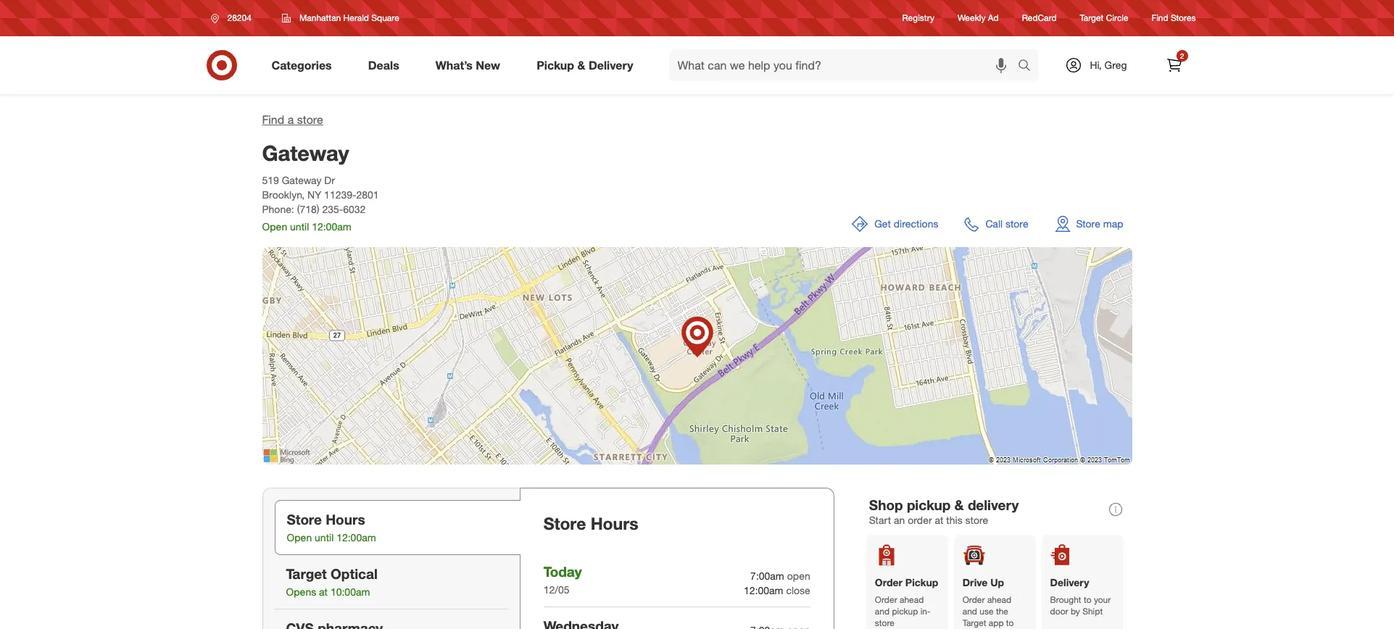 Task type: vqa. For each thing, say whether or not it's contained in the screenshot.
topmost Find
yes



Task type: describe. For each thing, give the bounding box(es) containing it.
10:00am
[[331, 586, 370, 598]]

7:00am open 12:00am close
[[744, 570, 811, 597]]

target circle
[[1080, 13, 1129, 24]]

square
[[371, 12, 399, 23]]

hi, greg
[[1090, 59, 1127, 71]]

delivery brought to your door by shipt
[[1050, 577, 1111, 617]]

manhattan
[[299, 12, 341, 23]]

find stores link
[[1152, 12, 1196, 24]]

deals link
[[356, 49, 418, 81]]

pickup inside the "order pickup order ahead and pickup in- store"
[[906, 577, 939, 589]]

target optical opens at 10:00am
[[286, 566, 378, 598]]

store for store map
[[1077, 218, 1101, 230]]

hi,
[[1090, 59, 1102, 71]]

12:00am inside store hours open until 12:00am
[[337, 532, 376, 544]]

door
[[1050, 606, 1069, 617]]

close
[[786, 584, 811, 597]]

12:00am inside 519 gateway dr brooklyn, ny 11239-2801 phone: (718) 235-6032 open until 12:00am
[[312, 220, 351, 233]]

find stores
[[1152, 13, 1196, 24]]

0 vertical spatial gateway
[[262, 140, 349, 166]]

stores
[[1171, 13, 1196, 24]]

registry link
[[902, 12, 935, 24]]

search
[[1011, 59, 1046, 74]]

redcard
[[1022, 13, 1057, 24]]

use
[[980, 606, 994, 617]]

call store
[[986, 218, 1029, 230]]

manhattan herald square button
[[273, 5, 409, 31]]

target inside drive up order ahead and use the target app
[[963, 618, 987, 629]]

0 vertical spatial delivery
[[589, 58, 633, 72]]

weekly
[[958, 13, 986, 24]]

opens
[[286, 586, 316, 598]]

What can we help you find? suggestions appear below search field
[[669, 49, 1021, 81]]

weekly ad link
[[958, 12, 999, 24]]

28204
[[227, 12, 252, 23]]

target for optical
[[286, 566, 327, 582]]

search button
[[1011, 49, 1046, 84]]

pickup inside the "order pickup order ahead and pickup in- store"
[[892, 606, 918, 617]]

up
[[991, 577, 1004, 589]]

drive
[[963, 577, 988, 589]]

11239-
[[324, 189, 356, 201]]

app
[[989, 618, 1004, 629]]

order for order pickup
[[875, 595, 897, 606]]

phone:
[[262, 203, 294, 215]]

get
[[875, 218, 891, 230]]

drive up order ahead and use the target app 
[[963, 577, 1024, 629]]

what's new link
[[423, 49, 519, 81]]

6032
[[343, 203, 366, 215]]

7:00am
[[751, 570, 784, 582]]

brooklyn,
[[262, 189, 305, 201]]

0 vertical spatial pickup
[[537, 58, 574, 72]]

pickup inside shop pickup & delivery start an order at this store
[[907, 497, 951, 513]]

2 link
[[1158, 49, 1190, 81]]

store for store hours
[[544, 513, 586, 534]]

a
[[288, 112, 294, 127]]

redcard link
[[1022, 12, 1057, 24]]

order pickup order ahead and pickup in- store
[[875, 577, 939, 629]]

directions
[[894, 218, 939, 230]]

today 12/05
[[544, 563, 582, 596]]

delivery inside 'delivery brought to your door by shipt'
[[1050, 577, 1090, 589]]

to
[[1084, 595, 1092, 606]]

at inside shop pickup & delivery start an order at this store
[[935, 514, 944, 526]]

in-
[[921, 606, 931, 617]]

what's
[[436, 58, 473, 72]]

categories link
[[259, 49, 350, 81]]

store inside button
[[1006, 218, 1029, 230]]

categories
[[272, 58, 332, 72]]

call
[[986, 218, 1003, 230]]

2
[[1180, 51, 1184, 60]]

until inside store hours open until 12:00am
[[315, 532, 334, 544]]

by
[[1071, 606, 1080, 617]]

store map button
[[1046, 207, 1132, 241]]

greg
[[1105, 59, 1127, 71]]

hours for store hours
[[591, 513, 639, 534]]

ad
[[988, 13, 999, 24]]

519
[[262, 174, 279, 186]]

pickup & delivery
[[537, 58, 633, 72]]



Task type: locate. For each thing, give the bounding box(es) containing it.
target circle link
[[1080, 12, 1129, 24]]

circle
[[1106, 13, 1129, 24]]

at inside target optical opens at 10:00am
[[319, 586, 328, 598]]

get directions link
[[843, 207, 947, 241]]

hours inside store hours open until 12:00am
[[326, 511, 365, 528]]

store up "today"
[[544, 513, 586, 534]]

12:00am
[[312, 220, 351, 233], [337, 532, 376, 544], [744, 584, 784, 597]]

2 horizontal spatial store
[[1077, 218, 1101, 230]]

open up opens
[[287, 532, 312, 544]]

get directions
[[875, 218, 939, 230]]

ahead up the
[[988, 595, 1012, 606]]

1 vertical spatial &
[[955, 497, 964, 513]]

pickup right the new
[[537, 58, 574, 72]]

0 vertical spatial find
[[1152, 13, 1169, 24]]

the
[[996, 606, 1009, 617]]

0 horizontal spatial &
[[578, 58, 586, 72]]

new
[[476, 58, 500, 72]]

target up opens
[[286, 566, 327, 582]]

1 horizontal spatial pickup
[[906, 577, 939, 589]]

1 horizontal spatial and
[[963, 606, 977, 617]]

store map
[[1077, 218, 1124, 230]]

your
[[1094, 595, 1111, 606]]

store hours
[[544, 513, 639, 534]]

store inside store hours open until 12:00am
[[287, 511, 322, 528]]

order for drive up
[[963, 595, 985, 606]]

pickup up in-
[[906, 577, 939, 589]]

start
[[869, 514, 891, 526]]

and inside drive up order ahead and use the target app
[[963, 606, 977, 617]]

shop pickup & delivery start an order at this store
[[869, 497, 1019, 526]]

1 horizontal spatial until
[[315, 532, 334, 544]]

at left this
[[935, 514, 944, 526]]

and left 'use'
[[963, 606, 977, 617]]

1 vertical spatial open
[[287, 532, 312, 544]]

0 vertical spatial pickup
[[907, 497, 951, 513]]

at
[[935, 514, 944, 526], [319, 586, 328, 598]]

& inside pickup & delivery link
[[578, 58, 586, 72]]

0 horizontal spatial target
[[286, 566, 327, 582]]

1 vertical spatial find
[[262, 112, 284, 127]]

519 gateway dr brooklyn, ny 11239-2801 phone: (718) 235-6032 open until 12:00am
[[262, 174, 379, 233]]

& inside shop pickup & delivery start an order at this store
[[955, 497, 964, 513]]

12:00am inside 7:00am open 12:00am close
[[744, 584, 784, 597]]

0 horizontal spatial delivery
[[589, 58, 633, 72]]

store inside the "order pickup order ahead and pickup in- store"
[[875, 618, 895, 629]]

0 vertical spatial &
[[578, 58, 586, 72]]

hours for store hours open until 12:00am
[[326, 511, 365, 528]]

ahead for pickup
[[900, 595, 924, 606]]

until down the (718)
[[290, 220, 309, 233]]

target left the circle
[[1080, 13, 1104, 24]]

open down "phone:" at the left of the page
[[262, 220, 287, 233]]

12:00am down 235-
[[312, 220, 351, 233]]

235-
[[322, 203, 343, 215]]

1 horizontal spatial at
[[935, 514, 944, 526]]

store hours open until 12:00am
[[287, 511, 376, 544]]

and inside the "order pickup order ahead and pickup in- store"
[[875, 606, 890, 617]]

this
[[947, 514, 963, 526]]

call store button
[[956, 207, 1037, 241]]

find for find a store
[[262, 112, 284, 127]]

2 horizontal spatial target
[[1080, 13, 1104, 24]]

pickup left in-
[[892, 606, 918, 617]]

1 vertical spatial gateway
[[282, 174, 322, 186]]

store inside button
[[1077, 218, 1101, 230]]

store
[[297, 112, 323, 127], [1006, 218, 1029, 230], [966, 514, 989, 526], [875, 618, 895, 629]]

0 horizontal spatial at
[[319, 586, 328, 598]]

find a store link
[[262, 112, 323, 127]]

1 vertical spatial at
[[319, 586, 328, 598]]

until up target optical opens at 10:00am
[[315, 532, 334, 544]]

today
[[544, 563, 582, 580]]

1 horizontal spatial ahead
[[988, 595, 1012, 606]]

hours
[[326, 511, 365, 528], [591, 513, 639, 534]]

gateway map image
[[262, 247, 1132, 465]]

open
[[262, 220, 287, 233], [287, 532, 312, 544]]

target down 'use'
[[963, 618, 987, 629]]

find for find stores
[[1152, 13, 1169, 24]]

ny
[[307, 189, 321, 201]]

and
[[875, 606, 890, 617], [963, 606, 977, 617]]

gateway down find a store
[[262, 140, 349, 166]]

manhattan herald square
[[299, 12, 399, 23]]

and for drive
[[963, 606, 977, 617]]

and for order
[[875, 606, 890, 617]]

0 horizontal spatial until
[[290, 220, 309, 233]]

optical
[[331, 566, 378, 582]]

store inside shop pickup & delivery start an order at this store
[[966, 514, 989, 526]]

ahead
[[900, 595, 924, 606], [988, 595, 1012, 606]]

0 horizontal spatial pickup
[[537, 58, 574, 72]]

target for circle
[[1080, 13, 1104, 24]]

0 horizontal spatial and
[[875, 606, 890, 617]]

2801
[[356, 189, 379, 201]]

open
[[787, 570, 811, 582]]

gateway
[[262, 140, 349, 166], [282, 174, 322, 186]]

pickup & delivery link
[[524, 49, 652, 81]]

brought
[[1050, 595, 1082, 606]]

0 vertical spatial until
[[290, 220, 309, 233]]

at right opens
[[319, 586, 328, 598]]

(718)
[[297, 203, 319, 215]]

0 vertical spatial at
[[935, 514, 944, 526]]

1 horizontal spatial find
[[1152, 13, 1169, 24]]

dr
[[324, 174, 335, 186]]

1 horizontal spatial hours
[[591, 513, 639, 534]]

find left a
[[262, 112, 284, 127]]

find a store
[[262, 112, 323, 127]]

delivery
[[968, 497, 1019, 513]]

12:00am down 7:00am
[[744, 584, 784, 597]]

store up target optical opens at 10:00am
[[287, 511, 322, 528]]

0 vertical spatial target
[[1080, 13, 1104, 24]]

gateway up ny
[[282, 174, 322, 186]]

1 vertical spatial delivery
[[1050, 577, 1090, 589]]

ahead inside the "order pickup order ahead and pickup in- store"
[[900, 595, 924, 606]]

target inside target optical opens at 10:00am
[[286, 566, 327, 582]]

1 ahead from the left
[[900, 595, 924, 606]]

order
[[875, 577, 903, 589], [875, 595, 897, 606], [963, 595, 985, 606]]

28204 button
[[201, 5, 267, 31]]

ahead for up
[[988, 595, 1012, 606]]

1 horizontal spatial store
[[544, 513, 586, 534]]

until inside 519 gateway dr brooklyn, ny 11239-2801 phone: (718) 235-6032 open until 12:00am
[[290, 220, 309, 233]]

order
[[908, 514, 932, 526]]

2 and from the left
[[963, 606, 977, 617]]

open inside store hours open until 12:00am
[[287, 532, 312, 544]]

gateway inside 519 gateway dr brooklyn, ny 11239-2801 phone: (718) 235-6032 open until 12:00am
[[282, 174, 322, 186]]

1 horizontal spatial &
[[955, 497, 964, 513]]

1 vertical spatial until
[[315, 532, 334, 544]]

2 ahead from the left
[[988, 595, 1012, 606]]

1 and from the left
[[875, 606, 890, 617]]

delivery
[[589, 58, 633, 72], [1050, 577, 1090, 589]]

target
[[1080, 13, 1104, 24], [286, 566, 327, 582], [963, 618, 987, 629]]

shop
[[869, 497, 903, 513]]

1 vertical spatial 12:00am
[[337, 532, 376, 544]]

0 horizontal spatial store
[[287, 511, 322, 528]]

store
[[1077, 218, 1101, 230], [287, 511, 322, 528], [544, 513, 586, 534]]

12:00am up 'optical' on the bottom left
[[337, 532, 376, 544]]

map
[[1103, 218, 1124, 230]]

1 vertical spatial pickup
[[906, 577, 939, 589]]

2 vertical spatial 12:00am
[[744, 584, 784, 597]]

1 horizontal spatial delivery
[[1050, 577, 1090, 589]]

store capabilities with hours, vertical tabs tab list
[[262, 488, 520, 629]]

deals
[[368, 58, 399, 72]]

find
[[1152, 13, 1169, 24], [262, 112, 284, 127]]

find left the stores
[[1152, 13, 1169, 24]]

0 vertical spatial 12:00am
[[312, 220, 351, 233]]

0 horizontal spatial find
[[262, 112, 284, 127]]

store for store hours open until 12:00am
[[287, 511, 322, 528]]

0 horizontal spatial hours
[[326, 511, 365, 528]]

herald
[[343, 12, 369, 23]]

an
[[894, 514, 905, 526]]

ahead up in-
[[900, 595, 924, 606]]

0 vertical spatial open
[[262, 220, 287, 233]]

pickup
[[907, 497, 951, 513], [892, 606, 918, 617]]

12/05
[[544, 584, 570, 596]]

1 vertical spatial target
[[286, 566, 327, 582]]

ahead inside drive up order ahead and use the target app
[[988, 595, 1012, 606]]

registry
[[902, 13, 935, 24]]

shipt
[[1083, 606, 1103, 617]]

1 horizontal spatial target
[[963, 618, 987, 629]]

and left in-
[[875, 606, 890, 617]]

pickup
[[537, 58, 574, 72], [906, 577, 939, 589]]

open inside 519 gateway dr brooklyn, ny 11239-2801 phone: (718) 235-6032 open until 12:00am
[[262, 220, 287, 233]]

0 horizontal spatial ahead
[[900, 595, 924, 606]]

pickup up the "order"
[[907, 497, 951, 513]]

1 vertical spatial pickup
[[892, 606, 918, 617]]

order inside drive up order ahead and use the target app
[[963, 595, 985, 606]]

store left "map" at the top right of the page
[[1077, 218, 1101, 230]]

what's new
[[436, 58, 500, 72]]

weekly ad
[[958, 13, 999, 24]]

2 vertical spatial target
[[963, 618, 987, 629]]



